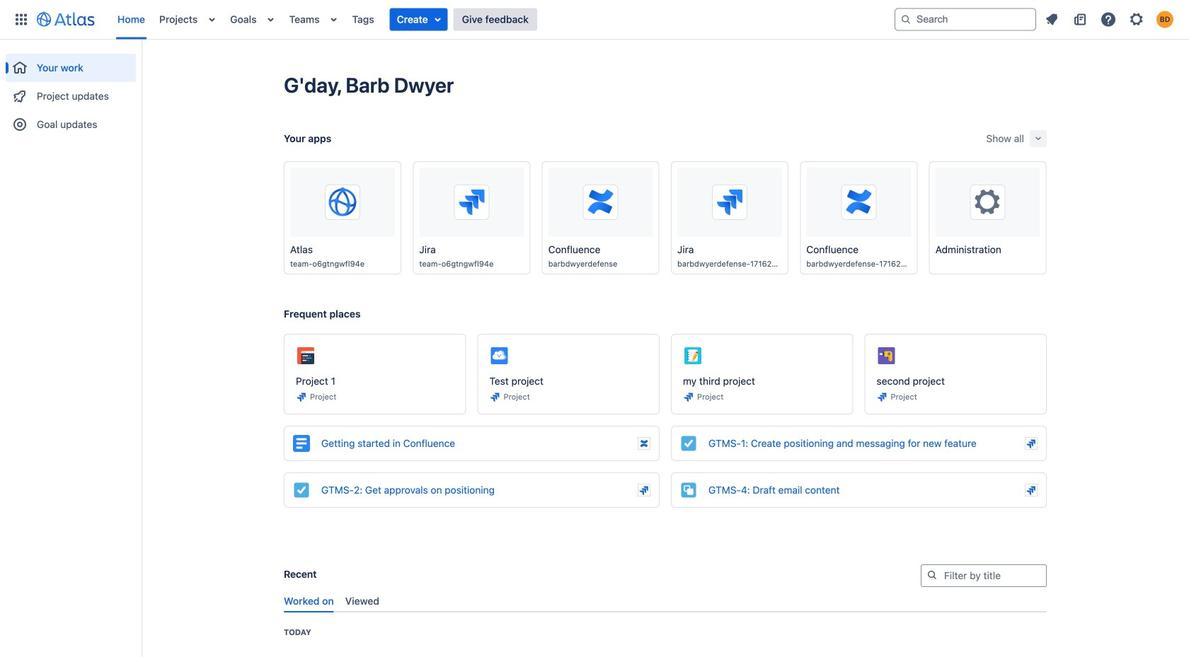 Task type: locate. For each thing, give the bounding box(es) containing it.
0 horizontal spatial settings image
[[972, 186, 1006, 220]]

heading
[[284, 628, 312, 639]]

help image
[[1101, 11, 1118, 28]]

search image
[[927, 570, 938, 581]]

confluence image
[[639, 439, 650, 450]]

None search field
[[895, 8, 1037, 31]]

getting started in confluence image
[[293, 436, 310, 453]]

jira image
[[296, 392, 307, 403], [490, 392, 501, 403], [490, 392, 501, 403], [683, 392, 695, 403], [877, 392, 889, 403], [1026, 439, 1038, 450], [1026, 485, 1038, 497]]

confluence image
[[639, 439, 650, 450]]

tab list
[[278, 591, 1048, 613]]

jira image
[[296, 392, 307, 403], [683, 392, 695, 403], [877, 392, 889, 403], [1026, 439, 1038, 450], [639, 485, 650, 497], [639, 485, 650, 497], [1026, 485, 1038, 497]]

list item
[[390, 8, 448, 31]]

1 horizontal spatial list
[[1040, 8, 1181, 31]]

0 vertical spatial settings image
[[1129, 11, 1146, 28]]

list
[[110, 0, 895, 39], [1040, 8, 1181, 31]]

1 horizontal spatial settings image
[[1129, 11, 1146, 28]]

group
[[6, 40, 136, 143]]

settings image inside list
[[1129, 11, 1146, 28]]

settings image
[[1129, 11, 1146, 28], [972, 186, 1006, 220]]

banner
[[0, 0, 1190, 40]]

list item inside top element
[[390, 8, 448, 31]]



Task type: describe. For each thing, give the bounding box(es) containing it.
0 horizontal spatial list
[[110, 0, 895, 39]]

notifications image
[[1044, 11, 1061, 28]]

top element
[[8, 0, 895, 39]]

Search field
[[895, 8, 1037, 31]]

search image
[[901, 14, 912, 25]]

switch to... image
[[13, 11, 30, 28]]

1 vertical spatial settings image
[[972, 186, 1006, 220]]

Filter by title field
[[922, 567, 1047, 586]]

expand icon image
[[1033, 133, 1045, 144]]

account image
[[1157, 11, 1174, 28]]



Task type: vqa. For each thing, say whether or not it's contained in the screenshot.
the topmost Settings image
yes



